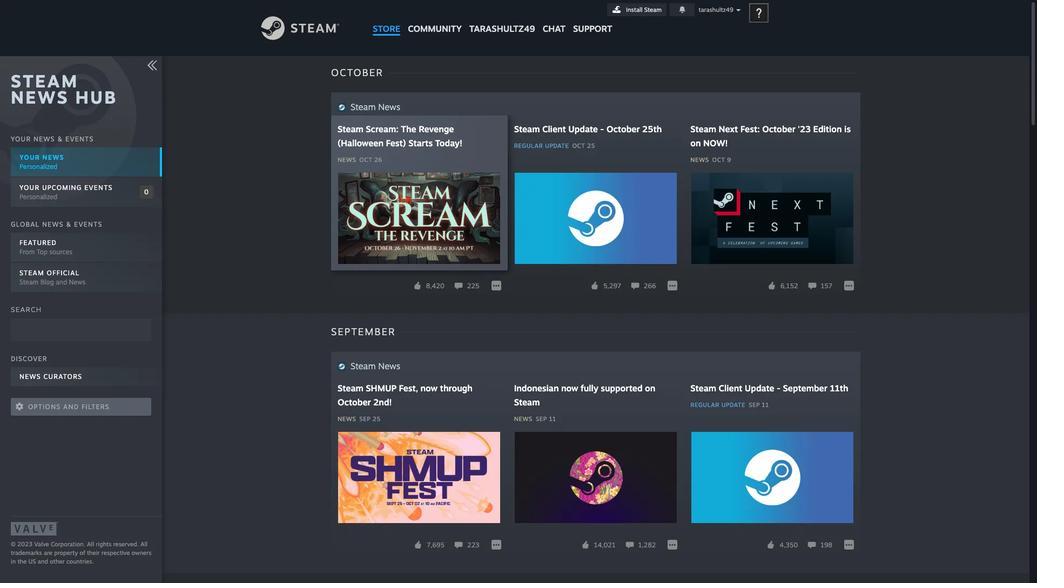 Task type: locate. For each thing, give the bounding box(es) containing it.
and left filters
[[63, 403, 79, 411]]

community
[[408, 23, 462, 34]]

2 vertical spatial events
[[74, 220, 102, 228]]

september
[[331, 326, 396, 338], [783, 383, 828, 394]]

0 vertical spatial your
[[11, 135, 31, 143]]

and down are
[[38, 558, 48, 566]]

1 steam news from the top
[[351, 102, 401, 112]]

sep down shmup at the left bottom
[[360, 416, 371, 423]]

1 horizontal spatial now
[[561, 383, 579, 394]]

0 vertical spatial and
[[56, 278, 67, 286]]

-
[[601, 124, 604, 135], [777, 383, 781, 394]]

sep down indonesian
[[536, 416, 547, 423]]

0 vertical spatial 25
[[587, 142, 596, 150]]

through
[[440, 383, 473, 394]]

all up owners
[[140, 541, 148, 549]]

indonesian now fully supported on steam
[[514, 383, 656, 408]]

install
[[626, 6, 643, 14]]

11
[[762, 402, 770, 409], [549, 416, 557, 423]]

search
[[11, 305, 42, 314]]

your inside your upcoming events personalized
[[19, 184, 40, 192]]

2 personalized from the top
[[19, 193, 57, 201]]

global news & events
[[11, 220, 102, 228]]

october inside steam shmup fest, now through october 2nd!
[[338, 397, 371, 408]]

1 vertical spatial on
[[645, 383, 656, 394]]

featured from top sources
[[19, 239, 72, 256]]

1 horizontal spatial september
[[783, 383, 828, 394]]

11 down steam client update - september 11th
[[762, 402, 770, 409]]

update down steam client update - october 25th
[[545, 142, 569, 150]]

0 horizontal spatial 25
[[373, 416, 381, 423]]

steam client update - september 11th
[[691, 383, 849, 394]]

events inside your upcoming events personalized
[[84, 184, 113, 192]]

1 vertical spatial your
[[19, 153, 40, 162]]

the
[[18, 558, 27, 566]]

steam news up shmup at the left bottom
[[351, 361, 401, 372]]

25 down 2nd! in the left bottom of the page
[[373, 416, 381, 423]]

news oct 26
[[338, 156, 383, 164]]

0 horizontal spatial regular
[[514, 142, 543, 150]]

personalized down your news & events
[[19, 163, 57, 171]]

1 vertical spatial 11
[[549, 416, 557, 423]]

- for september
[[777, 383, 781, 394]]

1 horizontal spatial client
[[719, 383, 743, 394]]

events down hub
[[65, 135, 94, 143]]

1 vertical spatial &
[[66, 220, 72, 228]]

oct for on
[[713, 156, 726, 164]]

october left '23
[[763, 124, 796, 135]]

0 vertical spatial &
[[57, 135, 63, 143]]

global
[[11, 220, 40, 228]]

0 horizontal spatial 11
[[549, 416, 557, 423]]

0 horizontal spatial client
[[543, 124, 566, 135]]

sep
[[749, 402, 760, 409], [360, 416, 371, 423], [536, 416, 547, 423]]

0 horizontal spatial now
[[421, 383, 438, 394]]

october up the news sep 25
[[338, 397, 371, 408]]

personalized
[[19, 163, 57, 171], [19, 193, 57, 201]]

events right upcoming
[[84, 184, 113, 192]]

0 horizontal spatial on
[[645, 383, 656, 394]]

news
[[11, 86, 69, 108], [378, 102, 401, 112], [33, 135, 55, 143], [42, 153, 64, 162], [338, 156, 356, 164], [691, 156, 709, 164], [42, 220, 64, 228], [69, 278, 86, 286], [378, 361, 401, 372], [19, 373, 41, 381], [338, 416, 356, 423], [514, 416, 533, 423]]

news curators link
[[11, 367, 162, 387]]

0 horizontal spatial all
[[87, 541, 94, 549]]

0 vertical spatial september
[[331, 326, 396, 338]]

& up your news personalized
[[57, 135, 63, 143]]

0 horizontal spatial oct
[[360, 156, 372, 164]]

1 vertical spatial -
[[777, 383, 781, 394]]

© 2023 valve corporation. all rights reserved. all trademarks are property of their respective owners in the us and other countries.
[[11, 541, 152, 566]]

october inside steam next fest: october '23 edition is on now!
[[763, 124, 796, 135]]

1 horizontal spatial on
[[691, 138, 701, 149]]

11 down indonesian
[[549, 416, 557, 423]]

steam news up the scream:
[[351, 102, 401, 112]]

157 link
[[806, 279, 833, 293]]

0 vertical spatial steam news
[[351, 102, 401, 112]]

rights
[[96, 541, 112, 549]]

1 personalized from the top
[[19, 163, 57, 171]]

all
[[87, 541, 94, 549], [140, 541, 148, 549]]

1 vertical spatial tarashultz49
[[470, 23, 535, 34]]

steam inside steam next fest: october '23 edition is on now!
[[691, 124, 717, 135]]

1 vertical spatial and
[[63, 403, 79, 411]]

0 vertical spatial personalized
[[19, 163, 57, 171]]

1 horizontal spatial all
[[140, 541, 148, 549]]

and inside steam official steam blog and news
[[56, 278, 67, 286]]

steam inside steam news hub
[[11, 70, 79, 92]]

your up your news personalized
[[11, 135, 31, 143]]

today!
[[435, 138, 463, 149]]

1 vertical spatial regular
[[691, 402, 720, 409]]

1 horizontal spatial -
[[777, 383, 781, 394]]

regular update oct 25
[[514, 142, 596, 150]]

from
[[19, 248, 35, 256]]

trademarks
[[11, 550, 42, 557]]

community link
[[404, 0, 466, 39]]

198 link
[[806, 538, 833, 552]]

0 horizontal spatial &
[[57, 135, 63, 143]]

october down store
[[331, 66, 383, 78]]

events for global news & events
[[74, 220, 102, 228]]

your down your news & events
[[19, 153, 40, 162]]

now inside indonesian now fully supported on steam
[[561, 383, 579, 394]]

your down your news personalized
[[19, 184, 40, 192]]

1 vertical spatial client
[[719, 383, 743, 394]]

None text field
[[11, 319, 151, 342]]

tarashultz49
[[699, 6, 734, 14], [470, 23, 535, 34]]

1 vertical spatial personalized
[[19, 193, 57, 201]]

now right fest,
[[421, 383, 438, 394]]

the
[[401, 124, 416, 135]]

0 horizontal spatial -
[[601, 124, 604, 135]]

events
[[65, 135, 94, 143], [84, 184, 113, 192], [74, 220, 102, 228]]

1 horizontal spatial regular
[[691, 402, 720, 409]]

2 vertical spatial your
[[19, 184, 40, 192]]

options and filters
[[28, 403, 110, 411]]

1 horizontal spatial 11
[[762, 402, 770, 409]]

regular for steam client update - october 25th
[[514, 142, 543, 150]]

2 vertical spatial and
[[38, 558, 48, 566]]

update
[[569, 124, 598, 135], [545, 142, 569, 150], [745, 383, 775, 394], [722, 402, 746, 409]]

discover
[[11, 355, 47, 363]]

2 steam news from the top
[[351, 361, 401, 372]]

oct left 9 on the right
[[713, 156, 726, 164]]

us
[[28, 558, 36, 566]]

0 vertical spatial events
[[65, 135, 94, 143]]

oct left 26
[[360, 156, 372, 164]]

steam scream: the revenge (halloween fest) starts today!
[[338, 124, 463, 149]]

your inside your news personalized
[[19, 153, 40, 162]]

news oct 9
[[691, 156, 732, 164]]

steam inside indonesian now fully supported on steam
[[514, 397, 540, 408]]

25 down steam client update - october 25th
[[587, 142, 596, 150]]

news inside your news personalized
[[42, 153, 64, 162]]

on left the now!
[[691, 138, 701, 149]]

events down your upcoming events personalized
[[74, 220, 102, 228]]

official
[[47, 269, 80, 277]]

0 vertical spatial tarashultz49
[[699, 6, 734, 14]]

0 horizontal spatial sep
[[360, 416, 371, 423]]

0 horizontal spatial tarashultz49
[[470, 23, 535, 34]]

2 horizontal spatial sep
[[749, 402, 760, 409]]

0 horizontal spatial september
[[331, 326, 396, 338]]

1 now from the left
[[421, 383, 438, 394]]

countries.
[[66, 558, 94, 566]]

your
[[11, 135, 31, 143], [19, 153, 40, 162], [19, 184, 40, 192]]

0 vertical spatial -
[[601, 124, 604, 135]]

on right supported
[[645, 383, 656, 394]]

client up regular update oct 25
[[543, 124, 566, 135]]

news sep 11
[[514, 416, 557, 423]]

2 horizontal spatial oct
[[713, 156, 726, 164]]

steam news
[[351, 102, 401, 112], [351, 361, 401, 372]]

and down official in the top left of the page
[[56, 278, 67, 286]]

scream:
[[366, 124, 399, 135]]

chat
[[543, 23, 566, 34]]

personalized down upcoming
[[19, 193, 57, 201]]

266 link
[[629, 279, 656, 293]]

7,695
[[427, 541, 445, 549]]

0 vertical spatial regular
[[514, 142, 543, 150]]

1 vertical spatial steam news
[[351, 361, 401, 372]]

steam news hub
[[11, 70, 117, 108]]

now left fully
[[561, 383, 579, 394]]

all up their in the left bottom of the page
[[87, 541, 94, 549]]

225 link
[[452, 279, 480, 293]]

shmup
[[366, 383, 397, 394]]

regular for steam client update - september 11th
[[691, 402, 720, 409]]

6,152
[[781, 282, 799, 290]]

1 vertical spatial 25
[[373, 416, 381, 423]]

steam next fest: october '23 edition is on now!
[[691, 124, 851, 149]]

1 horizontal spatial tarashultz49
[[699, 6, 734, 14]]

oct down steam client update - october 25th
[[573, 142, 585, 150]]

1 vertical spatial events
[[84, 184, 113, 192]]

on inside indonesian now fully supported on steam
[[645, 383, 656, 394]]

personalized inside your upcoming events personalized
[[19, 193, 57, 201]]

& up sources
[[66, 220, 72, 228]]

1 horizontal spatial &
[[66, 220, 72, 228]]

client for steam client update - october 25th
[[543, 124, 566, 135]]

client up regular update sep 11
[[719, 383, 743, 394]]

0 vertical spatial on
[[691, 138, 701, 149]]

client for steam client update - september 11th
[[719, 383, 743, 394]]

now
[[421, 383, 438, 394], [561, 383, 579, 394]]

client
[[543, 124, 566, 135], [719, 383, 743, 394]]

steam inside steam shmup fest, now through october 2nd!
[[338, 383, 364, 394]]

0 vertical spatial client
[[543, 124, 566, 135]]

sep down steam client update - september 11th
[[749, 402, 760, 409]]

your upcoming events personalized
[[19, 184, 113, 201]]

2 now from the left
[[561, 383, 579, 394]]

- for october
[[601, 124, 604, 135]]

1 horizontal spatial sep
[[536, 416, 547, 423]]

personalized inside your news personalized
[[19, 163, 57, 171]]

on inside steam next fest: october '23 edition is on now!
[[691, 138, 701, 149]]



Task type: describe. For each thing, give the bounding box(es) containing it.
223 link
[[452, 538, 480, 552]]

(halloween
[[338, 138, 384, 149]]

14,021
[[594, 541, 616, 549]]

starts
[[409, 138, 433, 149]]

curators
[[43, 373, 82, 381]]

5,297
[[604, 282, 621, 290]]

2nd!
[[374, 397, 392, 408]]

update up regular update sep 11
[[745, 383, 775, 394]]

blog
[[40, 278, 54, 286]]

reserved.
[[113, 541, 139, 549]]

other
[[50, 558, 65, 566]]

corporation.
[[51, 541, 85, 549]]

now!
[[704, 138, 728, 149]]

26
[[374, 156, 383, 164]]

top
[[37, 248, 47, 256]]

chat link
[[539, 0, 570, 37]]

now inside steam shmup fest, now through october 2nd!
[[421, 383, 438, 394]]

install steam
[[626, 6, 662, 14]]

4,350
[[780, 541, 798, 549]]

valve
[[34, 541, 49, 549]]

225
[[467, 282, 480, 290]]

of
[[80, 550, 85, 557]]

update up regular update oct 25
[[569, 124, 598, 135]]

2023
[[17, 541, 32, 549]]

steam news for october
[[351, 102, 401, 112]]

tarashultz49 link
[[466, 0, 539, 39]]

steam news for september
[[351, 361, 401, 372]]

0 vertical spatial 11
[[762, 402, 770, 409]]

supported
[[601, 383, 643, 394]]

next
[[719, 124, 738, 135]]

1 vertical spatial september
[[783, 383, 828, 394]]

fest:
[[741, 124, 760, 135]]

revenge
[[419, 124, 454, 135]]

1 all from the left
[[87, 541, 94, 549]]

sep for steam shmup fest, now through october 2nd!
[[360, 416, 371, 423]]

featured
[[19, 239, 57, 247]]

events for your news & events
[[65, 135, 94, 143]]

news sep 25
[[338, 416, 381, 423]]

in
[[11, 558, 16, 566]]

october left 25th
[[607, 124, 640, 135]]

'23
[[798, 124, 811, 135]]

your news & events
[[11, 135, 94, 143]]

2 all from the left
[[140, 541, 148, 549]]

9
[[728, 156, 732, 164]]

options
[[28, 403, 61, 411]]

fest,
[[399, 383, 418, 394]]

fully
[[581, 383, 599, 394]]

filters
[[82, 403, 110, 411]]

respective
[[101, 550, 130, 557]]

news inside steam news hub
[[11, 86, 69, 108]]

your news personalized
[[19, 153, 64, 171]]

edition
[[814, 124, 842, 135]]

and inside © 2023 valve corporation. all rights reserved. all trademarks are property of their respective owners in the us and other countries.
[[38, 558, 48, 566]]

sources
[[49, 248, 72, 256]]

steam inside steam scream: the revenge (halloween fest) starts today!
[[338, 124, 364, 135]]

1,282
[[639, 541, 656, 549]]

157
[[821, 282, 833, 290]]

update down steam client update - september 11th
[[722, 402, 746, 409]]

support
[[573, 23, 613, 34]]

steam client update - october 25th
[[514, 124, 662, 135]]

1 horizontal spatial oct
[[573, 142, 585, 150]]

steam official steam blog and news
[[19, 269, 86, 286]]

upcoming
[[42, 184, 82, 192]]

& for global
[[66, 220, 72, 228]]

news curators
[[19, 373, 82, 381]]

11th
[[830, 383, 849, 394]]

are
[[44, 550, 52, 557]]

1 horizontal spatial 25
[[587, 142, 596, 150]]

store
[[373, 23, 401, 34]]

©
[[11, 541, 16, 549]]

indonesian
[[514, 383, 559, 394]]

steam shmup fest, now through october 2nd!
[[338, 383, 473, 408]]

sep for indonesian now fully supported on steam
[[536, 416, 547, 423]]

8,420
[[426, 282, 445, 290]]

fest)
[[386, 138, 406, 149]]

regular update sep 11
[[691, 402, 770, 409]]

property
[[54, 550, 78, 557]]

your for your news personalized
[[19, 153, 40, 162]]

223
[[467, 541, 480, 549]]

news inside steam official steam blog and news
[[69, 278, 86, 286]]

1,282 link
[[623, 538, 656, 552]]

hub
[[75, 86, 117, 108]]

their
[[87, 550, 100, 557]]

0
[[144, 188, 149, 196]]

oct for today!
[[360, 156, 372, 164]]

25th
[[643, 124, 662, 135]]

your for your news & events
[[11, 135, 31, 143]]

& for your
[[57, 135, 63, 143]]

is
[[845, 124, 851, 135]]

your for your upcoming events personalized
[[19, 184, 40, 192]]

owners
[[132, 550, 152, 557]]

store link
[[369, 0, 404, 39]]

support link
[[570, 0, 616, 37]]

266
[[644, 282, 656, 290]]



Task type: vqa. For each thing, say whether or not it's contained in the screenshot.
'-20%' in the left bottom of the page
no



